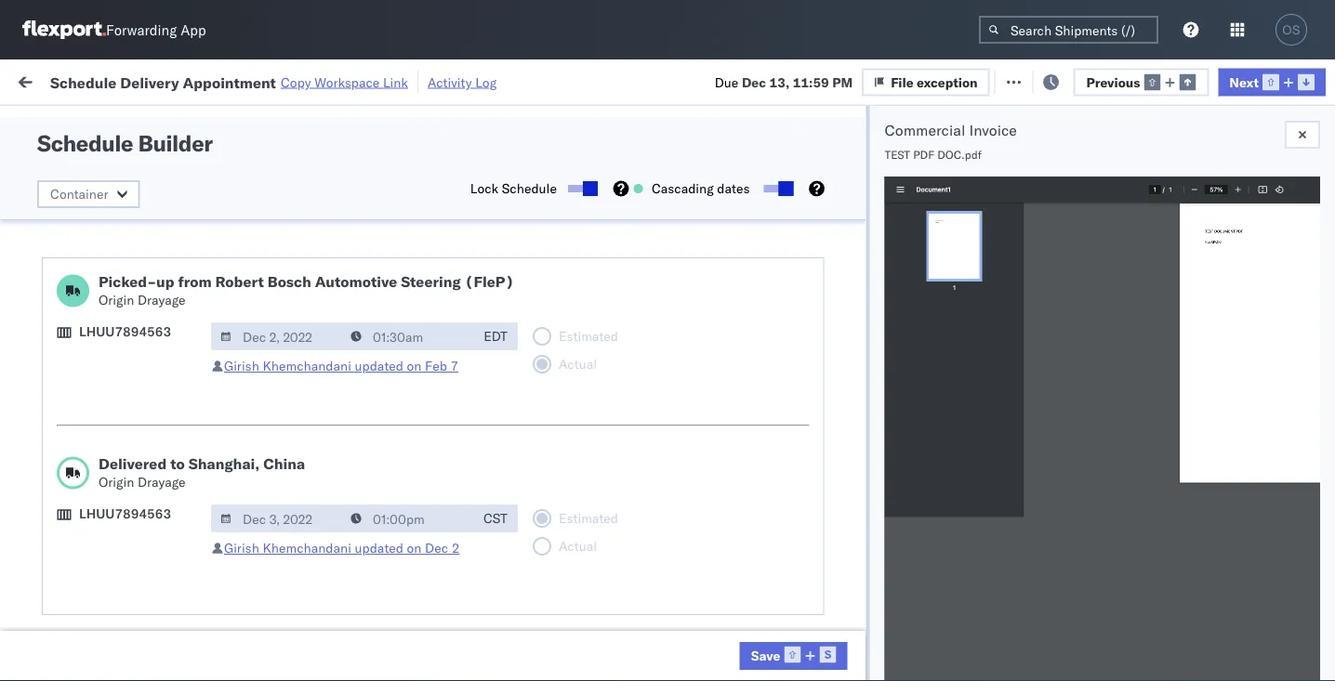 Task type: vqa. For each thing, say whether or not it's contained in the screenshot.
Filtered by:
yes



Task type: describe. For each thing, give the bounding box(es) containing it.
1 demo from the top
[[637, 186, 671, 203]]

track
[[473, 72, 503, 88]]

delivered to shanghai, china origin drayage
[[99, 455, 305, 490]]

from for first schedule pickup from los angeles, ca link from the bottom
[[145, 585, 172, 602]]

action
[[1271, 72, 1312, 88]]

shanghai,
[[188, 455, 260, 473]]

0 vertical spatial on
[[455, 72, 469, 88]]

1 documents from the top
[[43, 195, 110, 211]]

cascading dates
[[652, 180, 750, 197]]

3 test123456 from the top
[[1161, 309, 1240, 325]]

4 fcl from the top
[[505, 309, 529, 325]]

filtered
[[19, 114, 64, 130]]

los for third schedule pickup from los angeles, ca link
[[175, 381, 196, 397]]

11:59 pm pst, dec 13, 2022
[[194, 473, 372, 489]]

4 schedule pickup from los angeles, ca link from the top
[[43, 462, 264, 499]]

commercial
[[885, 121, 965, 139]]

appointment up status : ready for work, blocked, in progress
[[183, 73, 276, 91]]

(flep)
[[465, 272, 514, 291]]

angeles, for first schedule pickup from los angeles, ca link from the bottom
[[199, 585, 251, 602]]

bookings test consignee
[[706, 596, 854, 612]]

forwarding
[[106, 21, 177, 39]]

2 schedule delivery appointment button from the top
[[43, 348, 229, 369]]

23,
[[309, 514, 329, 530]]

delivery down picked-
[[101, 349, 149, 365]]

khemchandani for robert
[[263, 358, 351, 374]]

dec for 11:59 pm pst, dec 13, 2022
[[289, 473, 313, 489]]

cst
[[484, 510, 508, 527]]

2 flexport from the top
[[585, 596, 634, 612]]

schedule pickup from los angeles, ca for second schedule pickup from los angeles, ca link from the bottom of the page
[[43, 463, 251, 497]]

cascading
[[652, 180, 714, 197]]

confirm for confirm delivery
[[43, 554, 90, 570]]

edt
[[484, 328, 508, 344]]

6 ceau7522281, hlxu6269489, hlxu8034992 from the top
[[1040, 431, 1329, 448]]

origin inside picked-up from robert bosch automotive steering (flep) origin drayage
[[99, 292, 134, 308]]

2 demo from the top
[[637, 596, 671, 612]]

work
[[202, 72, 234, 88]]

4 test123456 from the top
[[1161, 350, 1240, 366]]

4 ceau7522281, hlxu6269489, hlxu8034992 from the top
[[1040, 350, 1329, 366]]

commercial invoice test pdf doc.pdf
[[885, 121, 1017, 161]]

2 flexport demo consignee from the top
[[585, 596, 737, 612]]

schedule pickup from los angeles, ca for 5th schedule pickup from los angeles, ca link from the bottom of the page
[[43, 258, 251, 293]]

by:
[[67, 114, 85, 130]]

id
[[915, 152, 927, 166]]

delivered
[[99, 455, 167, 473]]

clearance for upload customs clearance documents link for first upload customs clearance documents button from the top of the page
[[144, 176, 204, 192]]

4 ceau7522281, from the top
[[1040, 350, 1136, 366]]

12,
[[313, 596, 333, 612]]

6 resize handle column header from the left
[[860, 144, 882, 682]]

5 hlxu8034992 from the top
[[1238, 391, 1329, 407]]

delivery down confirm delivery button
[[101, 636, 149, 652]]

5 hlxu6269489, from the top
[[1139, 391, 1234, 407]]

doc.pdf
[[937, 147, 982, 161]]

lock
[[470, 180, 498, 197]]

account
[[801, 636, 850, 653]]

in
[[277, 115, 287, 129]]

1 flexport from the top
[[585, 186, 634, 203]]

previous
[[1086, 74, 1140, 90]]

save button
[[740, 642, 847, 670]]

1 upload customs clearance documents from the top
[[43, 176, 204, 211]]

work,
[[195, 115, 225, 129]]

integration test account - karl lagerfeld
[[706, 636, 948, 653]]

2 ceau7522281, from the top
[[1040, 268, 1136, 284]]

batch
[[1232, 72, 1268, 88]]

copy workspace link button
[[281, 74, 408, 90]]

0 horizontal spatial exception
[[917, 74, 978, 90]]

angeles, for second schedule pickup from los angeles, ca link from the bottom of the page
[[199, 463, 251, 479]]

deadline button
[[185, 148, 371, 166]]

schedule delivery appointment copy workspace link
[[50, 73, 408, 91]]

angeles, for 5th schedule pickup from los angeles, ca link from the bottom of the page
[[199, 258, 251, 274]]

on for picked-up from robert bosch automotive steering (flep)
[[407, 358, 422, 374]]

container button
[[37, 180, 140, 208]]

2
[[452, 540, 460, 556]]

3 ceau7522281, from the top
[[1040, 309, 1136, 325]]

1 flexport demo consignee from the top
[[585, 186, 737, 203]]

my
[[19, 67, 48, 93]]

1 horizontal spatial exception
[[1044, 72, 1105, 88]]

6 ceau7522281, from the top
[[1040, 431, 1136, 448]]

1 schedule pickup from los angeles, ca button from the top
[[43, 257, 264, 296]]

at
[[369, 72, 381, 88]]

3 hlxu8034992 from the top
[[1238, 309, 1329, 325]]

flex-1889466
[[921, 514, 1018, 530]]

6 test123456 from the top
[[1161, 432, 1240, 448]]

pst, for 24,
[[250, 555, 279, 571]]

lhuu7894563 for picked-up from robert bosch automotive steering (flep)
[[79, 324, 171, 340]]

4 resize handle column header from the left
[[553, 144, 576, 682]]

los for confirm pickup from los angeles, ca link
[[168, 503, 189, 520]]

delivery up picked-
[[101, 226, 149, 243]]

batch action
[[1232, 72, 1312, 88]]

snoozed
[[385, 115, 428, 129]]

previous button
[[1073, 68, 1209, 96]]

6:00
[[194, 555, 223, 571]]

schedule pickup from los angeles, ca for third schedule pickup from los angeles, ca link
[[43, 381, 251, 416]]

2 flex- from the top
[[921, 227, 961, 244]]

7 fcl from the top
[[505, 596, 529, 612]]

dec right due
[[742, 74, 766, 90]]

1 flex-1846748 from the top
[[921, 227, 1018, 244]]

- left dates
[[706, 186, 714, 203]]

7 resize handle column header from the left
[[1009, 144, 1031, 682]]

3 fcl from the top
[[505, 268, 529, 285]]

los for fourth schedule pickup from los angeles, ca link from the bottom
[[175, 299, 196, 315]]

1 flex- from the top
[[921, 186, 961, 203]]

2 hlxu6269489, from the top
[[1139, 268, 1234, 284]]

dec left 2
[[425, 540, 448, 556]]

1 horizontal spatial file
[[1018, 72, 1041, 88]]

status
[[101, 115, 133, 129]]

pickup for fourth schedule pickup from los angeles, ca link from the bottom
[[101, 299, 141, 315]]

1 horizontal spatial 13,
[[769, 74, 790, 90]]

angeles, for third schedule pickup from los angeles, ca link
[[199, 381, 251, 397]]

work
[[53, 67, 101, 93]]

due dec 13, 11:59 pm
[[715, 74, 853, 90]]

2 4, from the top
[[317, 268, 330, 285]]

2 ocean fcl from the top
[[464, 227, 529, 244]]

for
[[177, 115, 192, 129]]

1 schedule pickup from los angeles, ca link from the top
[[43, 257, 264, 294]]

5 ceau7522281, from the top
[[1040, 391, 1136, 407]]

import work
[[157, 72, 234, 88]]

205
[[427, 72, 451, 88]]

girish khemchandani updated on dec 2
[[224, 540, 460, 556]]

girish khemchandani updated on dec 2 button
[[224, 540, 460, 556]]

5 schedule pickup from los angeles, ca link from the top
[[43, 584, 264, 622]]

app
[[181, 21, 206, 39]]

drayage inside delivered to shanghai, china origin drayage
[[138, 474, 185, 490]]

up
[[156, 272, 174, 291]]

0 horizontal spatial 13,
[[317, 473, 337, 489]]

log
[[475, 74, 497, 90]]

container
[[50, 186, 108, 202]]

2 nov from the top
[[290, 268, 314, 285]]

205 on track
[[427, 72, 503, 88]]

pickup for first schedule pickup from los angeles, ca link from the bottom
[[101, 585, 141, 602]]

2 schedule pickup from los angeles, ca link from the top
[[43, 298, 264, 335]]

1 resize handle column header from the left
[[266, 144, 288, 682]]

2 pdt, from the top
[[257, 268, 287, 285]]

forwarding app
[[106, 21, 206, 39]]

to
[[170, 455, 185, 473]]

girish khemchandani updated on feb 7
[[224, 358, 459, 374]]

pst, for 23,
[[249, 514, 278, 530]]

1 11:59 pm pdt, nov 4, 2022 from the top
[[194, 227, 365, 244]]

origin inside delivered to shanghai, china origin drayage
[[99, 474, 134, 490]]

--
[[706, 186, 722, 203]]

builder
[[138, 129, 213, 157]]

6 hlxu8034992 from the top
[[1238, 431, 1329, 448]]

status : ready for work, blocked, in progress
[[101, 115, 336, 129]]

4 flex- from the top
[[921, 514, 961, 530]]

robert
[[215, 272, 264, 291]]

24,
[[310, 555, 330, 571]]

1 hlxu6269489, from the top
[[1139, 227, 1234, 243]]

pickup for confirm pickup from los angeles, ca link
[[94, 503, 134, 520]]

girish for china
[[224, 540, 259, 556]]

1 hlxu8034992 from the top
[[1238, 227, 1329, 243]]

invoice
[[969, 121, 1017, 139]]

next
[[1229, 74, 1259, 90]]

lhuu7894563 for delivered to shanghai, china
[[79, 506, 171, 522]]

4 pdt, from the top
[[257, 350, 287, 366]]

5 resize handle column header from the left
[[674, 144, 696, 682]]

4 hlxu8034992 from the top
[[1238, 350, 1329, 366]]

Search Work text field
[[711, 66, 913, 94]]

2023
[[336, 596, 369, 612]]

dates
[[717, 180, 750, 197]]

1 1846748 from the top
[[961, 227, 1018, 244]]

updated for robert
[[355, 358, 403, 374]]

- left karl
[[854, 636, 862, 653]]

blocked,
[[227, 115, 274, 129]]

4 ocean fcl from the top
[[464, 309, 529, 325]]

bookings
[[706, 596, 760, 612]]

3 resize handle column header from the left
[[432, 144, 455, 682]]

confirm pickup from los angeles, ca link
[[43, 503, 264, 540]]

link
[[383, 74, 408, 90]]

3 nov from the top
[[290, 309, 314, 325]]

from for confirm pickup from los angeles, ca link
[[137, 503, 164, 520]]

1 fcl from the top
[[505, 186, 529, 203]]

drayage inside picked-up from robert bosch automotive steering (flep) origin drayage
[[138, 292, 185, 308]]

6 fcl from the top
[[505, 514, 529, 530]]

actions
[[1279, 152, 1318, 166]]

7 ocean fcl from the top
[[464, 596, 529, 612]]

759
[[341, 72, 366, 88]]

confirm for confirm pickup from los angeles, ca
[[43, 503, 90, 520]]

lhuu7894563,
[[1040, 472, 1136, 489]]

1 schedule delivery appointment from the top
[[43, 226, 229, 243]]

pst, for 12,
[[257, 596, 286, 612]]

ca for confirm pickup from los angeles, ca link
[[43, 522, 60, 538]]

3 schedule pickup from los angeles, ca link from the top
[[43, 380, 264, 417]]

4 schedule pickup from los angeles, ca button from the top
[[43, 462, 264, 501]]

risk
[[384, 72, 406, 88]]

abcdefg78456546
[[1161, 473, 1286, 489]]

3 11:59 pm pdt, nov 4, 2022 from the top
[[194, 309, 365, 325]]

flex id button
[[882, 148, 1013, 166]]

4 11:59 pm pdt, nov 4, 2022 from the top
[[194, 350, 365, 366]]

save
[[751, 648, 781, 664]]

message
[[249, 72, 301, 88]]

confirm pickup from los angeles, ca button
[[43, 503, 264, 542]]

karl
[[865, 636, 889, 653]]

customs for 2nd upload customs clearance documents button from the top of the page
[[88, 422, 141, 438]]



Task type: locate. For each thing, give the bounding box(es) containing it.
0 vertical spatial flex-1846748
[[921, 227, 1018, 244]]

schedule
[[50, 73, 117, 91], [37, 129, 133, 157], [502, 180, 557, 197], [43, 226, 98, 243], [43, 258, 98, 274], [43, 299, 98, 315], [43, 349, 98, 365], [43, 381, 98, 397], [43, 463, 98, 479], [43, 585, 98, 602], [43, 636, 98, 652]]

lock schedule
[[470, 180, 557, 197]]

ocean fcl
[[464, 186, 529, 203], [464, 227, 529, 244], [464, 268, 529, 285], [464, 309, 529, 325], [464, 350, 529, 366], [464, 514, 529, 530], [464, 596, 529, 612]]

2 fcl from the top
[[505, 227, 529, 244]]

activity log button
[[428, 71, 497, 93]]

2 schedule pickup from los angeles, ca button from the top
[[43, 298, 264, 337]]

1 schedule delivery appointment button from the top
[[43, 225, 229, 246]]

schedule delivery appointment link down picked-
[[43, 348, 229, 367]]

ceau7522281,
[[1040, 227, 1136, 243], [1040, 268, 1136, 284], [1040, 309, 1136, 325], [1040, 350, 1136, 366], [1040, 391, 1136, 407], [1040, 431, 1136, 448]]

1 vertical spatial schedule delivery appointment button
[[43, 348, 229, 369]]

clearance down builder
[[144, 176, 204, 192]]

8 resize handle column header from the left
[[1130, 144, 1152, 682]]

flex-1660288 button
[[892, 182, 1022, 208], [892, 182, 1022, 208]]

1 vertical spatial upload customs clearance documents button
[[43, 421, 264, 460]]

girish down mmm d, yyyy text field
[[224, 358, 259, 374]]

4 4, from the top
[[317, 350, 330, 366]]

0 vertical spatial demo
[[637, 186, 671, 203]]

2 hlxu8034992 from the top
[[1238, 268, 1329, 284]]

13, right due
[[769, 74, 790, 90]]

flexport. image
[[22, 20, 106, 39]]

1 khemchandani from the top
[[263, 358, 351, 374]]

1 upload customs clearance documents button from the top
[[43, 175, 264, 214]]

11:59 pm pst, jan 12, 2023
[[194, 596, 369, 612]]

steering
[[401, 272, 461, 291]]

confirm up confirm delivery at the bottom left of page
[[43, 503, 90, 520]]

flexport
[[585, 186, 634, 203], [585, 596, 634, 612]]

angeles, right to
[[199, 463, 251, 479]]

1 vertical spatial lhuu7894563
[[79, 506, 171, 522]]

bosch inside picked-up from robert bosch automotive steering (flep) origin drayage
[[268, 272, 311, 291]]

3 hlxu6269489, from the top
[[1139, 309, 1234, 325]]

2 upload customs clearance documents link from the top
[[43, 421, 264, 458]]

1 origin from the top
[[99, 292, 134, 308]]

4 hlxu6269489, from the top
[[1139, 350, 1234, 366]]

confirm down confirm pickup from los angeles, ca
[[43, 554, 90, 570]]

pm
[[832, 74, 853, 90], [234, 227, 254, 244], [234, 268, 254, 285], [234, 309, 254, 325], [234, 350, 254, 366], [234, 473, 254, 489], [226, 514, 246, 530], [234, 596, 254, 612]]

2 lhuu7894563 from the top
[[79, 506, 171, 522]]

(0)
[[301, 72, 325, 88]]

1 vertical spatial 13,
[[317, 473, 337, 489]]

customs up delivered
[[88, 422, 141, 438]]

2022
[[333, 227, 365, 244], [333, 268, 365, 285], [333, 309, 365, 325], [333, 350, 365, 366], [340, 473, 372, 489], [332, 514, 364, 530], [333, 555, 365, 571]]

exception down search shipments (/) text box
[[1044, 72, 1105, 88]]

1 vertical spatial clearance
[[144, 422, 204, 438]]

ready
[[141, 115, 174, 129]]

confirm delivery link
[[43, 553, 141, 571]]

: for snoozed
[[428, 115, 431, 129]]

los for first schedule pickup from los angeles, ca link from the bottom
[[175, 585, 196, 602]]

copy
[[281, 74, 311, 90]]

5 ceau7522281, hlxu6269489, hlxu8034992 from the top
[[1040, 391, 1329, 407]]

1 vertical spatial confirm
[[43, 554, 90, 570]]

lhuu7894563 down delivered
[[79, 506, 171, 522]]

4 schedule pickup from los angeles, ca from the top
[[43, 463, 251, 497]]

2 resize handle column header from the left
[[367, 144, 390, 682]]

consignee
[[675, 186, 737, 203], [675, 596, 737, 612], [792, 596, 854, 612]]

5 schedule pickup from los angeles, ca from the top
[[43, 585, 251, 620]]

upload customs clearance documents link for first upload customs clearance documents button from the top of the page
[[43, 175, 264, 212]]

3 ocean fcl from the top
[[464, 268, 529, 285]]

2 updated from the top
[[355, 540, 403, 556]]

0 vertical spatial upload customs clearance documents
[[43, 176, 204, 211]]

deadline
[[194, 152, 239, 166]]

0 vertical spatial origin
[[99, 292, 134, 308]]

1 vertical spatial girish
[[224, 540, 259, 556]]

appointment down up
[[152, 349, 229, 365]]

ca for second schedule pickup from los angeles, ca link from the bottom of the page
[[43, 481, 60, 497]]

angeles, for fourth schedule pickup from los angeles, ca link from the bottom
[[199, 299, 251, 315]]

6 ocean fcl from the top
[[464, 514, 529, 530]]

9 resize handle column header from the left
[[1302, 144, 1324, 682]]

0 vertical spatial schedule delivery appointment button
[[43, 225, 229, 246]]

MMM D, YYYY text field
[[211, 505, 343, 533]]

1660288
[[961, 186, 1018, 203]]

1 horizontal spatial :
[[428, 115, 431, 129]]

from for 5th schedule pickup from los angeles, ca link from the bottom of the page
[[145, 258, 172, 274]]

lhuu7894563, uetu5238478
[[1040, 472, 1230, 489]]

0 horizontal spatial :
[[133, 115, 137, 129]]

2 test123456 from the top
[[1161, 268, 1240, 285]]

13, up the 23,
[[317, 473, 337, 489]]

girish khemchandani updated on feb 7 button
[[224, 358, 459, 374]]

-- : -- -- text field
[[341, 505, 473, 533]]

test123456
[[1161, 227, 1240, 244], [1161, 268, 1240, 285], [1161, 309, 1240, 325], [1161, 350, 1240, 366], [1161, 391, 1240, 407], [1161, 432, 1240, 448]]

2 girish from the top
[[224, 540, 259, 556]]

7
[[450, 358, 459, 374]]

2 : from the left
[[428, 115, 431, 129]]

1 horizontal spatial file exception
[[1018, 72, 1105, 88]]

from left robert
[[145, 258, 172, 274]]

file exception
[[1018, 72, 1105, 88], [891, 74, 978, 90]]

demo left --
[[637, 186, 671, 203]]

upload for 2nd upload customs clearance documents button from the top of the page
[[43, 422, 85, 438]]

from down delivered
[[137, 503, 164, 520]]

1 4, from the top
[[317, 227, 330, 244]]

3 4, from the top
[[317, 309, 330, 325]]

os button
[[1270, 8, 1313, 51]]

import
[[157, 72, 199, 88]]

3 flex- from the top
[[921, 268, 961, 285]]

angeles, down delivered to shanghai, china origin drayage
[[192, 503, 243, 520]]

fcl
[[505, 186, 529, 203], [505, 227, 529, 244], [505, 268, 529, 285], [505, 309, 529, 325], [505, 350, 529, 366], [505, 514, 529, 530], [505, 596, 529, 612]]

flex-1846748
[[921, 227, 1018, 244], [921, 268, 1018, 285]]

1 vertical spatial drayage
[[138, 474, 185, 490]]

updated down -- : -- -- text box
[[355, 358, 403, 374]]

2 upload customs clearance documents button from the top
[[43, 421, 264, 460]]

from
[[145, 258, 172, 274], [178, 272, 212, 291], [145, 299, 172, 315], [145, 381, 172, 397], [145, 463, 172, 479], [137, 503, 164, 520], [145, 585, 172, 602]]

1 vertical spatial on
[[407, 358, 422, 374]]

upload customs clearance documents link up confirm pickup from los angeles, ca link
[[43, 421, 264, 458]]

13,
[[769, 74, 790, 90], [317, 473, 337, 489]]

pickup up delivered
[[101, 381, 141, 397]]

1 customs from the top
[[88, 176, 141, 192]]

1889466
[[961, 514, 1018, 530]]

from down confirm pickup from los angeles, ca button
[[145, 585, 172, 602]]

pickup left up
[[101, 258, 141, 274]]

file up commercial
[[891, 74, 914, 90]]

los for second schedule pickup from los angeles, ca link from the bottom of the page
[[175, 463, 196, 479]]

schedule delivery appointment button up picked-
[[43, 225, 229, 246]]

angeles, right up
[[199, 258, 251, 274]]

0 horizontal spatial file
[[891, 74, 914, 90]]

appointment up up
[[152, 226, 229, 243]]

appointment down 6:00
[[152, 636, 229, 652]]

6 ca from the top
[[43, 604, 60, 620]]

2 vertical spatial on
[[407, 540, 422, 556]]

from for second schedule pickup from los angeles, ca link from the bottom of the page
[[145, 463, 172, 479]]

1 ocean fcl from the top
[[464, 186, 529, 203]]

from for third schedule pickup from los angeles, ca link
[[145, 381, 172, 397]]

0 vertical spatial confirm
[[43, 503, 90, 520]]

schedule delivery appointment button down picked-
[[43, 348, 229, 369]]

1 vertical spatial schedule delivery appointment
[[43, 349, 229, 365]]

2 upload customs clearance documents from the top
[[43, 422, 204, 457]]

0 vertical spatial drayage
[[138, 292, 185, 308]]

schedule delivery appointment up picked-
[[43, 226, 229, 243]]

0 vertical spatial flexport
[[585, 186, 634, 203]]

2 documents from the top
[[43, 440, 110, 457]]

dec for 4:00 pm pst, dec 23, 2022
[[281, 514, 305, 530]]

1 vertical spatial upload customs clearance documents link
[[43, 421, 264, 458]]

bosch
[[585, 227, 622, 244], [706, 227, 743, 244], [268, 272, 311, 291], [585, 350, 622, 366], [585, 514, 622, 530]]

from down up
[[145, 299, 172, 315]]

1 vertical spatial flexport
[[585, 596, 634, 612]]

customs for first upload customs clearance documents button from the top of the page
[[88, 176, 141, 192]]

3 schedule pickup from los angeles, ca button from the top
[[43, 380, 264, 419]]

ca for 5th schedule pickup from los angeles, ca link from the bottom of the page
[[43, 277, 60, 293]]

dec up the 23,
[[289, 473, 313, 489]]

: for status
[[133, 115, 137, 129]]

delivery down confirm pickup from los angeles, ca
[[94, 554, 141, 570]]

on down -- : -- -- text field
[[407, 540, 422, 556]]

pickup for 5th schedule pickup from los angeles, ca link from the bottom of the page
[[101, 258, 141, 274]]

3 ca from the top
[[43, 399, 60, 416]]

angeles, inside confirm pickup from los angeles, ca
[[192, 503, 243, 520]]

lagerfeld
[[892, 636, 948, 653]]

schedule delivery appointment link for 1st schedule delivery appointment button from the bottom of the page
[[43, 348, 229, 367]]

los for 5th schedule pickup from los angeles, ca link from the bottom of the page
[[175, 258, 196, 274]]

upload customs clearance documents button down workitem 'button'
[[43, 175, 264, 214]]

pst, up mmm d, yyyy text box
[[257, 473, 286, 489]]

schedule delivery appointment down picked-
[[43, 349, 229, 365]]

2 flex-1846748 from the top
[[921, 268, 1018, 285]]

1 girish from the top
[[224, 358, 259, 374]]

- right cascading
[[714, 186, 722, 203]]

updated for china
[[355, 540, 403, 556]]

delivery inside button
[[94, 554, 141, 570]]

message (0)
[[249, 72, 325, 88]]

upload customs clearance documents button
[[43, 175, 264, 214], [43, 421, 264, 460]]

759 at risk
[[341, 72, 406, 88]]

upload customs clearance documents
[[43, 176, 204, 211], [43, 422, 204, 457]]

demo left bookings
[[637, 596, 671, 612]]

girish right 6:00
[[224, 540, 259, 556]]

khemchandani down mmm d, yyyy text field
[[263, 358, 351, 374]]

dec left the 24,
[[282, 555, 306, 571]]

1 upload from the top
[[43, 176, 85, 192]]

pst, up 6:00 am pst, dec 24, 2022
[[249, 514, 278, 530]]

import work button
[[149, 60, 242, 101]]

progress
[[290, 115, 336, 129]]

0 vertical spatial girish
[[224, 358, 259, 374]]

customs down workitem 'button'
[[88, 176, 141, 192]]

1 updated from the top
[[355, 358, 403, 374]]

0 vertical spatial upload
[[43, 176, 85, 192]]

1 vertical spatial khemchandani
[[263, 540, 351, 556]]

angeles, down robert
[[199, 299, 251, 315]]

:
[[133, 115, 137, 129], [428, 115, 431, 129]]

upload customs clearance documents link for 2nd upload customs clearance documents button from the top of the page
[[43, 421, 264, 458]]

feb
[[425, 358, 447, 374]]

workitem
[[20, 152, 72, 166]]

upload customs clearance documents up confirm pickup from los angeles, ca
[[43, 422, 204, 457]]

file exception up commercial
[[891, 74, 978, 90]]

2 vertical spatial schedule delivery appointment
[[43, 636, 229, 652]]

1 ca from the top
[[43, 277, 60, 293]]

0 vertical spatial clearance
[[144, 176, 204, 192]]

Search Shipments (/) text field
[[979, 16, 1159, 44]]

pickup for second schedule pickup from los angeles, ca link from the bottom of the page
[[101, 463, 141, 479]]

activity
[[428, 74, 472, 90]]

dec for 6:00 am pst, dec 24, 2022
[[282, 555, 306, 571]]

3 pdt, from the top
[[257, 309, 287, 325]]

3 schedule delivery appointment from the top
[[43, 636, 229, 652]]

from up to
[[145, 381, 172, 397]]

schedule pickup from los angeles, ca for first schedule pickup from los angeles, ca link from the bottom
[[43, 585, 251, 620]]

schedule pickup from los angeles, ca button
[[43, 257, 264, 296], [43, 298, 264, 337], [43, 380, 264, 419], [43, 462, 264, 501], [43, 584, 264, 623]]

11:59 pm pdt, nov 4, 2022
[[194, 227, 365, 244], [194, 268, 365, 285], [194, 309, 365, 325], [194, 350, 365, 366]]

2 customs from the top
[[88, 422, 141, 438]]

documents
[[43, 195, 110, 211], [43, 440, 110, 457]]

upload customs clearance documents link down workitem 'button'
[[43, 175, 264, 212]]

0 vertical spatial 1846748
[[961, 227, 1018, 244]]

2 confirm from the top
[[43, 554, 90, 570]]

picked-
[[99, 272, 156, 291]]

4 nov from the top
[[290, 350, 314, 366]]

MMM D, YYYY text field
[[211, 323, 343, 351]]

0 vertical spatial customs
[[88, 176, 141, 192]]

ca for fourth schedule pickup from los angeles, ca link from the bottom
[[43, 318, 60, 334]]

girish for robert
[[224, 358, 259, 374]]

1 test123456 from the top
[[1161, 227, 1240, 244]]

1 upload customs clearance documents link from the top
[[43, 175, 264, 212]]

6 hlxu6269489, from the top
[[1139, 431, 1234, 448]]

ca for third schedule pickup from los angeles, ca link
[[43, 399, 60, 416]]

khemchandani for china
[[263, 540, 351, 556]]

5 ocean fcl from the top
[[464, 350, 529, 366]]

1 vertical spatial demo
[[637, 596, 671, 612]]

2 khemchandani from the top
[[263, 540, 351, 556]]

1 vertical spatial documents
[[43, 440, 110, 457]]

3 schedule pickup from los angeles, ca from the top
[[43, 381, 251, 416]]

angeles,
[[199, 258, 251, 274], [199, 299, 251, 315], [199, 381, 251, 397], [199, 463, 251, 479], [192, 503, 243, 520], [199, 585, 251, 602]]

: left the ready at the top left of page
[[133, 115, 137, 129]]

1 pdt, from the top
[[257, 227, 287, 244]]

2 1846748 from the top
[[961, 268, 1018, 285]]

0 vertical spatial schedule delivery appointment link
[[43, 225, 229, 244]]

2 ceau7522281, hlxu6269489, hlxu8034992 from the top
[[1040, 268, 1329, 284]]

schedule delivery appointment down confirm delivery button
[[43, 636, 229, 652]]

0 horizontal spatial file exception
[[891, 74, 978, 90]]

activity log
[[428, 74, 497, 90]]

clearance for 2nd upload customs clearance documents button from the top of the page's upload customs clearance documents link
[[144, 422, 204, 438]]

1 vertical spatial customs
[[88, 422, 141, 438]]

2 schedule delivery appointment from the top
[[43, 349, 229, 365]]

1 vertical spatial flex-1846748
[[921, 268, 1018, 285]]

2 11:59 pm pdt, nov 4, 2022 from the top
[[194, 268, 365, 285]]

1 ceau7522281, from the top
[[1040, 227, 1136, 243]]

pst, left jan
[[257, 596, 286, 612]]

0 vertical spatial schedule delivery appointment
[[43, 226, 229, 243]]

drayage down to
[[138, 474, 185, 490]]

pst, right am
[[250, 555, 279, 571]]

0 vertical spatial upload customs clearance documents button
[[43, 175, 264, 214]]

: left no
[[428, 115, 431, 129]]

workspace
[[314, 74, 380, 90]]

1 vertical spatial upload
[[43, 422, 85, 438]]

0 vertical spatial flexport demo consignee
[[585, 186, 737, 203]]

1 schedule delivery appointment link from the top
[[43, 225, 229, 244]]

flexport demo consignee
[[585, 186, 737, 203], [585, 596, 737, 612]]

ceau7522281, hlxu6269489, hlxu8034992
[[1040, 227, 1329, 243], [1040, 268, 1329, 284], [1040, 309, 1329, 325], [1040, 350, 1329, 366], [1040, 391, 1329, 407], [1040, 431, 1329, 448]]

ocean
[[464, 186, 502, 203], [464, 227, 502, 244], [625, 227, 663, 244], [746, 227, 784, 244], [464, 268, 502, 285], [464, 309, 502, 325], [464, 350, 502, 366], [625, 350, 663, 366], [464, 514, 502, 530], [625, 514, 663, 530], [464, 596, 502, 612]]

upload customs clearance documents button up confirm pickup from los angeles, ca link
[[43, 421, 264, 460]]

batch action button
[[1203, 66, 1324, 94]]

khemchandani down the 23,
[[263, 540, 351, 556]]

on for delivered to shanghai, china
[[407, 540, 422, 556]]

origin down delivered
[[99, 474, 134, 490]]

file exception down search shipments (/) text box
[[1018, 72, 1105, 88]]

0 vertical spatial updated
[[355, 358, 403, 374]]

0 vertical spatial upload customs clearance documents link
[[43, 175, 264, 212]]

1 : from the left
[[133, 115, 137, 129]]

pickup down picked-
[[101, 299, 141, 315]]

pst, for 13,
[[257, 473, 286, 489]]

pickup inside confirm pickup from los angeles, ca
[[94, 503, 134, 520]]

2 schedule pickup from los angeles, ca from the top
[[43, 299, 251, 334]]

from inside picked-up from robert bosch automotive steering (flep) origin drayage
[[178, 272, 212, 291]]

resize handle column header
[[266, 144, 288, 682], [367, 144, 390, 682], [432, 144, 455, 682], [553, 144, 576, 682], [674, 144, 696, 682], [860, 144, 882, 682], [1009, 144, 1031, 682], [1130, 144, 1152, 682], [1302, 144, 1324, 682]]

0 vertical spatial khemchandani
[[263, 358, 351, 374]]

lhuu7894563 down picked-
[[79, 324, 171, 340]]

pickup down delivered
[[94, 503, 134, 520]]

on right 205
[[455, 72, 469, 88]]

from up confirm pickup from los angeles, ca link
[[145, 463, 172, 479]]

-- : -- -- text field
[[341, 323, 473, 351]]

schedule pickup from los angeles, ca
[[43, 258, 251, 293], [43, 299, 251, 334], [43, 381, 251, 416], [43, 463, 251, 497], [43, 585, 251, 620]]

caiu7969337
[[1040, 186, 1128, 202]]

5 test123456 from the top
[[1161, 391, 1240, 407]]

schedule pickup from los angeles, ca for fourth schedule pickup from los angeles, ca link from the bottom
[[43, 299, 251, 334]]

updated down -- : -- -- text field
[[355, 540, 403, 556]]

5 fcl from the top
[[505, 350, 529, 366]]

uetu5238478
[[1140, 472, 1230, 489]]

schedule delivery appointment
[[43, 226, 229, 243], [43, 349, 229, 365], [43, 636, 229, 652]]

hlxu6269489,
[[1139, 227, 1234, 243], [1139, 268, 1234, 284], [1139, 309, 1234, 325], [1139, 350, 1234, 366], [1139, 391, 1234, 407], [1139, 431, 1234, 448]]

from right up
[[178, 272, 212, 291]]

flex-1889466 button
[[892, 509, 1022, 535], [892, 509, 1022, 535]]

1 vertical spatial 1846748
[[961, 268, 1018, 285]]

exception up commercial
[[917, 74, 978, 90]]

2 upload from the top
[[43, 422, 85, 438]]

1 vertical spatial updated
[[355, 540, 403, 556]]

upload for first upload customs clearance documents button from the top of the page
[[43, 176, 85, 192]]

drayage down up
[[138, 292, 185, 308]]

ca for first schedule pickup from los angeles, ca link from the bottom
[[43, 604, 60, 620]]

demo
[[637, 186, 671, 203], [637, 596, 671, 612]]

flex-
[[921, 186, 961, 203], [921, 227, 961, 244], [921, 268, 961, 285], [921, 514, 961, 530]]

4:00 pm pst, dec 23, 2022
[[194, 514, 364, 530]]

schedule delivery appointment link up picked-
[[43, 225, 229, 244]]

integration
[[706, 636, 770, 653]]

schedule delivery appointment link for first schedule delivery appointment button from the top of the page
[[43, 225, 229, 244]]

2 drayage from the top
[[138, 474, 185, 490]]

0 vertical spatial documents
[[43, 195, 110, 211]]

1 vertical spatial origin
[[99, 474, 134, 490]]

1 vertical spatial schedule delivery appointment link
[[43, 348, 229, 367]]

None checkbox
[[568, 185, 594, 192], [764, 185, 790, 192], [568, 185, 594, 192], [764, 185, 790, 192]]

due
[[715, 74, 738, 90]]

file down search shipments (/) text box
[[1018, 72, 1041, 88]]

2 ca from the top
[[43, 318, 60, 334]]

pickup down confirm delivery button
[[101, 585, 141, 602]]

1 vertical spatial upload customs clearance documents
[[43, 422, 204, 457]]

1 vertical spatial flexport demo consignee
[[585, 596, 737, 612]]

1 nov from the top
[[290, 227, 314, 244]]

0 vertical spatial lhuu7894563
[[79, 324, 171, 340]]

from for fourth schedule pickup from los angeles, ca link from the bottom
[[145, 299, 172, 315]]

los inside confirm pickup from los angeles, ca
[[168, 503, 189, 520]]

pickup up confirm pickup from los angeles, ca
[[101, 463, 141, 479]]

2 clearance from the top
[[144, 422, 204, 438]]

delivery up the ready at the top left of page
[[120, 73, 179, 91]]

3 ceau7522281, hlxu6269489, hlxu8034992 from the top
[[1040, 309, 1329, 325]]

0 vertical spatial 13,
[[769, 74, 790, 90]]

appointment
[[183, 73, 276, 91], [152, 226, 229, 243], [152, 349, 229, 365], [152, 636, 229, 652]]

ca inside confirm pickup from los angeles, ca
[[43, 522, 60, 538]]

clearance up to
[[144, 422, 204, 438]]

angeles, down mmm d, yyyy text field
[[199, 381, 251, 397]]

confirm inside confirm pickup from los angeles, ca
[[43, 503, 90, 520]]

origin down picked-
[[99, 292, 134, 308]]

picked-up from robert bosch automotive steering (flep) origin drayage
[[99, 272, 514, 308]]

from inside confirm pickup from los angeles, ca
[[137, 503, 164, 520]]

pickup for third schedule pickup from los angeles, ca link
[[101, 381, 141, 397]]

dec left the 23,
[[281, 514, 305, 530]]

on left feb on the left bottom
[[407, 358, 422, 374]]

angeles, down am
[[199, 585, 251, 602]]

4 ca from the top
[[43, 481, 60, 497]]

upload customs clearance documents down workitem 'button'
[[43, 176, 204, 211]]

5 schedule pickup from los angeles, ca button from the top
[[43, 584, 264, 623]]

workitem button
[[11, 148, 270, 166]]

confirm delivery button
[[43, 553, 141, 573]]

angeles, for confirm pickup from los angeles, ca link
[[192, 503, 243, 520]]

filtered by:
[[19, 114, 85, 130]]



